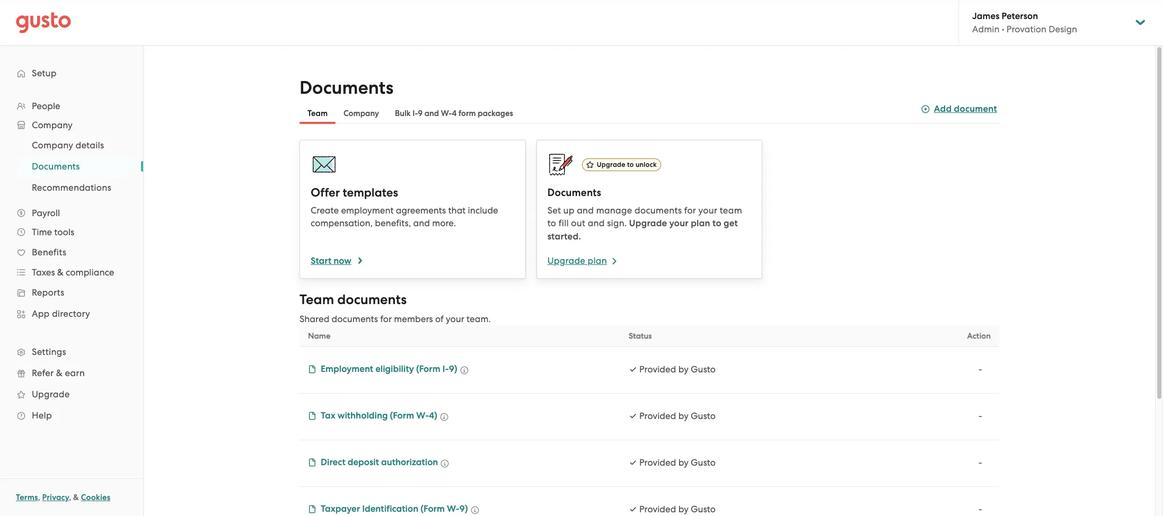 Task type: locate. For each thing, give the bounding box(es) containing it.
provided
[[639, 364, 676, 375], [639, 411, 676, 422], [639, 458, 676, 468], [639, 504, 676, 515]]

0 vertical spatial documents
[[300, 77, 394, 99]]

& left cookies button
[[73, 493, 79, 503]]

compliance
[[66, 267, 114, 278]]

1 by from the top
[[679, 364, 689, 375]]

(form right eligibility
[[416, 364, 440, 375]]

1 vertical spatial w-
[[416, 410, 429, 422]]

company left bulk
[[344, 109, 379, 118]]

documents up company button
[[300, 77, 394, 99]]

(form left 4)
[[390, 410, 414, 422]]

(form for eligibility
[[416, 364, 440, 375]]

0 vertical spatial i-
[[413, 109, 418, 118]]

benefits,
[[375, 218, 411, 229]]

and down agreements
[[413, 218, 430, 229]]

9) for i-
[[449, 364, 457, 375]]

your left get
[[669, 218, 689, 229]]

your inside set up and manage documents for your team to fill out and sign.
[[699, 205, 718, 216]]

1 list from the top
[[0, 97, 143, 426]]

people button
[[11, 97, 133, 116]]

documents down team documents
[[332, 314, 378, 325]]

& right taxes
[[57, 267, 64, 278]]

add document link
[[921, 102, 997, 116]]

upgrade inside 'upgrade your plan to get started.'
[[629, 218, 667, 229]]

provided for direct deposit authorization
[[639, 458, 676, 468]]

i-
[[413, 109, 418, 118], [443, 364, 449, 375]]

1 horizontal spatial your
[[669, 218, 689, 229]]

start
[[311, 256, 331, 267]]

documents up 'upgrade your plan to get started.'
[[635, 205, 682, 216]]

design
[[1049, 24, 1078, 34]]

1 vertical spatial plan
[[588, 256, 607, 266]]

james peterson admin • provation design
[[972, 11, 1078, 34]]

your right of
[[446, 314, 464, 325]]

upgrade left unlock
[[597, 161, 626, 169]]

your left team
[[699, 205, 718, 216]]

start now
[[311, 256, 352, 267]]

gusto
[[691, 364, 716, 375], [691, 411, 716, 422], [691, 458, 716, 468], [691, 504, 716, 515]]

unlock
[[636, 161, 657, 169]]

w- for 4)
[[416, 410, 429, 422]]

0 vertical spatial for
[[684, 205, 696, 216]]

by for employment eligibility (form i-9)
[[679, 364, 689, 375]]

1 horizontal spatial plan
[[691, 218, 710, 229]]

- for direct deposit authorization
[[979, 458, 983, 468]]

tax withholding (form w-4) link
[[308, 410, 437, 423]]

2 by from the top
[[679, 411, 689, 422]]

3 provided by gusto from the top
[[639, 458, 716, 468]]

1 vertical spatial documents
[[32, 161, 80, 172]]

0 vertical spatial documents
[[635, 205, 682, 216]]

1 horizontal spatial for
[[684, 205, 696, 216]]

direct
[[321, 457, 346, 468]]

1 vertical spatial company
[[32, 120, 72, 130]]

0 horizontal spatial documents
[[32, 161, 80, 172]]

taxes
[[32, 267, 55, 278]]

team
[[308, 109, 328, 118], [300, 292, 334, 308]]

0 horizontal spatial plan
[[588, 256, 607, 266]]

w- for 9)
[[447, 504, 460, 515]]

upgrade right sign.
[[629, 218, 667, 229]]

to inside set up and manage documents for your team to fill out and sign.
[[548, 218, 556, 229]]

4 provided by gusto from the top
[[639, 504, 716, 515]]

,
[[38, 493, 40, 503], [69, 493, 71, 503]]

company inside company details link
[[32, 140, 73, 151]]

1 vertical spatial 9)
[[460, 504, 468, 515]]

time
[[32, 227, 52, 238]]

team.
[[467, 314, 491, 325]]

documents
[[635, 205, 682, 216], [337, 292, 407, 308], [332, 314, 378, 325]]

upgrade down refer & earn at the left bottom of the page
[[32, 389, 70, 400]]

3 - from the top
[[979, 458, 983, 468]]

4 - from the top
[[979, 504, 983, 515]]

list
[[0, 97, 143, 426], [0, 135, 143, 198]]

2 list from the top
[[0, 135, 143, 198]]

0 horizontal spatial your
[[446, 314, 464, 325]]

company down company dropdown button
[[32, 140, 73, 151]]

1 gusto from the top
[[691, 364, 716, 375]]

offer templates
[[311, 186, 398, 200]]

2 horizontal spatial to
[[713, 218, 722, 229]]

settings
[[32, 347, 66, 357]]

1 vertical spatial team
[[300, 292, 334, 308]]

gusto for taxpayer identification (form w-9)
[[691, 504, 716, 515]]

payroll
[[32, 208, 60, 218]]

team up shared
[[300, 292, 334, 308]]

settings link
[[11, 343, 133, 362]]

4 gusto from the top
[[691, 504, 716, 515]]

0 vertical spatial company
[[344, 109, 379, 118]]

i- down of
[[443, 364, 449, 375]]

0 vertical spatial w-
[[441, 109, 452, 118]]

taxes & compliance button
[[11, 263, 133, 282]]

app directory link
[[11, 304, 133, 323]]

2 vertical spatial your
[[446, 314, 464, 325]]

refer & earn
[[32, 368, 85, 379]]

documents
[[300, 77, 394, 99], [32, 161, 80, 172], [548, 187, 601, 199]]

9
[[418, 109, 423, 118]]

3 provided from the top
[[639, 458, 676, 468]]

1 , from the left
[[38, 493, 40, 503]]

module__icon___go7vc image inside taxpayer identification (form w-9) link
[[308, 505, 317, 514]]

taxes & compliance
[[32, 267, 114, 278]]

for
[[684, 205, 696, 216], [380, 314, 392, 325]]

1 horizontal spatial documents
[[300, 77, 394, 99]]

and
[[425, 109, 439, 118], [577, 205, 594, 216], [413, 218, 430, 229], [588, 218, 605, 229]]

0 vertical spatial &
[[57, 267, 64, 278]]

1 vertical spatial &
[[56, 368, 63, 379]]

eligibility
[[375, 364, 414, 375]]

app directory
[[32, 309, 90, 319]]

cookies
[[81, 493, 110, 503]]

employment eligibility (form i-9)
[[321, 364, 457, 375]]

by
[[679, 364, 689, 375], [679, 411, 689, 422], [679, 458, 689, 468], [679, 504, 689, 515]]

team for team
[[308, 109, 328, 118]]

to
[[627, 161, 634, 169], [548, 218, 556, 229], [713, 218, 722, 229]]

2 vertical spatial documents
[[548, 187, 601, 199]]

company inside company button
[[344, 109, 379, 118]]

to left fill
[[548, 218, 556, 229]]

company for company button
[[344, 109, 379, 118]]

upgrade
[[597, 161, 626, 169], [629, 218, 667, 229], [548, 256, 585, 266], [32, 389, 70, 400]]

employment
[[341, 205, 394, 216]]

templates
[[343, 186, 398, 200]]

2 vertical spatial w-
[[447, 504, 460, 515]]

company button
[[336, 103, 387, 124]]

documents up shared documents for members of your team.
[[337, 292, 407, 308]]

to left unlock
[[627, 161, 634, 169]]

for left members
[[380, 314, 392, 325]]

0 vertical spatial your
[[699, 205, 718, 216]]

company down people
[[32, 120, 72, 130]]

benefits
[[32, 247, 66, 258]]

and inside button
[[425, 109, 439, 118]]

help link
[[11, 406, 133, 425]]

2 - from the top
[[979, 411, 983, 422]]

terms link
[[16, 493, 38, 503]]

reports
[[32, 287, 64, 298]]

company details link
[[19, 136, 133, 155]]

terms , privacy , & cookies
[[16, 493, 110, 503]]

4 by from the top
[[679, 504, 689, 515]]

3 gusto from the top
[[691, 458, 716, 468]]

for left team
[[684, 205, 696, 216]]

4 provided from the top
[[639, 504, 676, 515]]

&
[[57, 267, 64, 278], [56, 368, 63, 379], [73, 493, 79, 503]]

2 horizontal spatial your
[[699, 205, 718, 216]]

refer
[[32, 368, 54, 379]]

0 horizontal spatial for
[[380, 314, 392, 325]]

2 vertical spatial (form
[[421, 504, 445, 515]]

bulk
[[395, 109, 411, 118]]

1 vertical spatial documents
[[337, 292, 407, 308]]

(form right identification
[[421, 504, 445, 515]]

documents inside set up and manage documents for your team to fill out and sign.
[[635, 205, 682, 216]]

privacy
[[42, 493, 69, 503]]

company button
[[11, 116, 133, 135]]

to inside 'upgrade your plan to get started.'
[[713, 218, 722, 229]]

set
[[548, 205, 561, 216]]

1 provided from the top
[[639, 364, 676, 375]]

documents down company details
[[32, 161, 80, 172]]

& inside dropdown button
[[57, 267, 64, 278]]

upgrade link
[[11, 385, 133, 404]]

1 horizontal spatial ,
[[69, 493, 71, 503]]

team left company button
[[308, 109, 328, 118]]

, left cookies button
[[69, 493, 71, 503]]

upgrade your plan to get started.
[[548, 218, 738, 242]]

and right 9
[[425, 109, 439, 118]]

authorization
[[381, 457, 438, 468]]

-
[[979, 364, 983, 375], [979, 411, 983, 422], [979, 458, 983, 468], [979, 504, 983, 515]]

& left earn
[[56, 368, 63, 379]]

1 horizontal spatial 9)
[[460, 504, 468, 515]]

2 vertical spatial company
[[32, 140, 73, 151]]

team
[[720, 205, 742, 216]]

2 provided from the top
[[639, 411, 676, 422]]

provided by gusto
[[639, 364, 716, 375], [639, 411, 716, 422], [639, 458, 716, 468], [639, 504, 716, 515]]

to left get
[[713, 218, 722, 229]]

1 provided by gusto from the top
[[639, 364, 716, 375]]

for inside set up and manage documents for your team to fill out and sign.
[[684, 205, 696, 216]]

i- right bulk
[[413, 109, 418, 118]]

documents up up
[[548, 187, 601, 199]]

2 , from the left
[[69, 493, 71, 503]]

app
[[32, 309, 50, 319]]

0 vertical spatial 9)
[[449, 364, 457, 375]]

module__icon___go7vc image
[[308, 365, 317, 374], [460, 366, 469, 375], [308, 412, 317, 420], [440, 413, 449, 422], [308, 459, 317, 467], [441, 460, 449, 468], [308, 505, 317, 514], [471, 506, 479, 515]]

cookies button
[[81, 492, 110, 504]]

by for tax withholding (form w-4)
[[679, 411, 689, 422]]

(form for identification
[[421, 504, 445, 515]]

0 horizontal spatial i-
[[413, 109, 418, 118]]

9) for w-
[[460, 504, 468, 515]]

0 vertical spatial team
[[308, 109, 328, 118]]

withholding
[[338, 410, 388, 422]]

provided for taxpayer identification (form w-9)
[[639, 504, 676, 515]]

gusto for employment eligibility (form i-9)
[[691, 364, 716, 375]]

3 by from the top
[[679, 458, 689, 468]]

module__icon___go7vc image inside employment eligibility (form i-9) link
[[308, 365, 317, 374]]

4)
[[429, 410, 437, 422]]

earn
[[65, 368, 85, 379]]

0 vertical spatial (form
[[416, 364, 440, 375]]

0 horizontal spatial to
[[548, 218, 556, 229]]

team inside button
[[308, 109, 328, 118]]

tools
[[54, 227, 74, 238]]

and inside the create employment agreements that include compensation, benefits, and more.
[[413, 218, 430, 229]]

2 vertical spatial documents
[[332, 314, 378, 325]]

1 vertical spatial i-
[[443, 364, 449, 375]]

(form for withholding
[[390, 410, 414, 422]]

1 vertical spatial (form
[[390, 410, 414, 422]]

1 - from the top
[[979, 364, 983, 375]]

2 gusto from the top
[[691, 411, 716, 422]]

1 horizontal spatial i-
[[443, 364, 449, 375]]

1 vertical spatial your
[[669, 218, 689, 229]]

, left privacy
[[38, 493, 40, 503]]

2 provided by gusto from the top
[[639, 411, 716, 422]]

0 vertical spatial plan
[[691, 218, 710, 229]]

by for taxpayer identification (form w-9)
[[679, 504, 689, 515]]

time tools
[[32, 227, 74, 238]]

company
[[344, 109, 379, 118], [32, 120, 72, 130], [32, 140, 73, 151]]

0 horizontal spatial 9)
[[449, 364, 457, 375]]

and right out
[[588, 218, 605, 229]]

0 horizontal spatial ,
[[38, 493, 40, 503]]

upgrade down started.
[[548, 256, 585, 266]]



Task type: vqa. For each thing, say whether or not it's contained in the screenshot.
withholding at the bottom
yes



Task type: describe. For each thing, give the bounding box(es) containing it.
tax
[[321, 410, 335, 422]]

- for employment eligibility (form i-9)
[[979, 364, 983, 375]]

recommendations link
[[19, 178, 133, 197]]

provided by gusto for taxpayer identification (form w-9)
[[639, 504, 716, 515]]

gusto for direct deposit authorization
[[691, 458, 716, 468]]

directory
[[52, 309, 90, 319]]

help
[[32, 410, 52, 421]]

compensation,
[[311, 218, 373, 229]]

name
[[308, 331, 331, 341]]

more.
[[432, 218, 456, 229]]

provation
[[1007, 24, 1047, 34]]

deposit
[[348, 457, 379, 468]]

that
[[448, 205, 466, 216]]

setup link
[[11, 64, 133, 83]]

1 horizontal spatial to
[[627, 161, 634, 169]]

provided by gusto for tax withholding (form w-4)
[[639, 411, 716, 422]]

refer & earn link
[[11, 364, 133, 383]]

and up out
[[577, 205, 594, 216]]

benefits link
[[11, 243, 133, 262]]

2 horizontal spatial documents
[[548, 187, 601, 199]]

team documents
[[300, 292, 407, 308]]

upgrade for your
[[629, 218, 667, 229]]

taxpayer identification (form w-9) link
[[308, 503, 468, 516]]

payroll button
[[11, 204, 133, 223]]

recommendations
[[32, 182, 111, 193]]

upgrade for plan
[[548, 256, 585, 266]]

- for tax withholding (form w-4)
[[979, 411, 983, 422]]

direct deposit authorization
[[321, 457, 438, 468]]

provided for tax withholding (form w-4)
[[639, 411, 676, 422]]

direct deposit authorization link
[[308, 457, 438, 470]]

of
[[435, 314, 444, 325]]

get
[[724, 218, 738, 229]]

documents link
[[19, 157, 133, 176]]

shared documents for members of your team.
[[300, 314, 491, 325]]

provided for employment eligibility (form i-9)
[[639, 364, 676, 375]]

started.
[[548, 231, 581, 242]]

terms
[[16, 493, 38, 503]]

sign.
[[607, 218, 627, 229]]

module__icon___go7vc image inside direct deposit authorization link
[[308, 459, 317, 467]]

members
[[394, 314, 433, 325]]

form
[[459, 109, 476, 118]]

people
[[32, 101, 60, 111]]

up
[[563, 205, 575, 216]]

documents inside list
[[32, 161, 80, 172]]

privacy link
[[42, 493, 69, 503]]

upgrade plan
[[548, 256, 607, 266]]

upgrade for to
[[597, 161, 626, 169]]

& for earn
[[56, 368, 63, 379]]

i- inside button
[[413, 109, 418, 118]]

provided by gusto for direct deposit authorization
[[639, 458, 716, 468]]

out
[[571, 218, 586, 229]]

employment
[[321, 364, 373, 375]]

your inside 'upgrade your plan to get started.'
[[669, 218, 689, 229]]

identification
[[362, 504, 419, 515]]

action
[[967, 331, 991, 341]]

james
[[972, 11, 1000, 22]]

include
[[468, 205, 498, 216]]

time tools button
[[11, 223, 133, 242]]

shared
[[300, 314, 329, 325]]

tax withholding (form w-4)
[[321, 410, 437, 422]]

& for compliance
[[57, 267, 64, 278]]

peterson
[[1002, 11, 1038, 22]]

2 vertical spatial &
[[73, 493, 79, 503]]

gusto navigation element
[[0, 46, 143, 443]]

details
[[76, 140, 104, 151]]

manage
[[596, 205, 632, 216]]

- for taxpayer identification (form w-9)
[[979, 504, 983, 515]]

1 vertical spatial for
[[380, 314, 392, 325]]

team for team documents
[[300, 292, 334, 308]]

gusto for tax withholding (form w-4)
[[691, 411, 716, 422]]

home image
[[16, 12, 71, 33]]

bulk i-9 and w-4 form packages button
[[387, 103, 521, 124]]

team button
[[300, 103, 336, 124]]

create
[[311, 205, 339, 216]]

set up and manage documents for your team to fill out and sign.
[[548, 205, 742, 229]]

setup
[[32, 68, 57, 78]]

documents for team documents
[[337, 292, 407, 308]]

agreements
[[396, 205, 446, 216]]

packages
[[478, 109, 513, 118]]

admin
[[972, 24, 1000, 34]]

plan inside 'upgrade your plan to get started.'
[[691, 218, 710, 229]]

upgrade inside list
[[32, 389, 70, 400]]

w- inside button
[[441, 109, 452, 118]]

now
[[334, 256, 352, 267]]

fill
[[559, 218, 569, 229]]

taxpayer
[[321, 504, 360, 515]]

company inside company dropdown button
[[32, 120, 72, 130]]

provided by gusto for employment eligibility (form i-9)
[[639, 364, 716, 375]]

by for direct deposit authorization
[[679, 458, 689, 468]]

documents for shared documents for members of your team.
[[332, 314, 378, 325]]

offer
[[311, 186, 340, 200]]

status
[[629, 331, 652, 341]]

list containing company details
[[0, 135, 143, 198]]

reports link
[[11, 283, 133, 302]]

4
[[452, 109, 457, 118]]

taxpayer identification (form w-9)
[[321, 504, 468, 515]]

module__icon___go7vc image inside tax withholding (form w-4) link
[[308, 412, 317, 420]]

company details
[[32, 140, 104, 151]]

upgrade to unlock
[[597, 161, 657, 169]]

list containing people
[[0, 97, 143, 426]]

company for company details
[[32, 140, 73, 151]]



